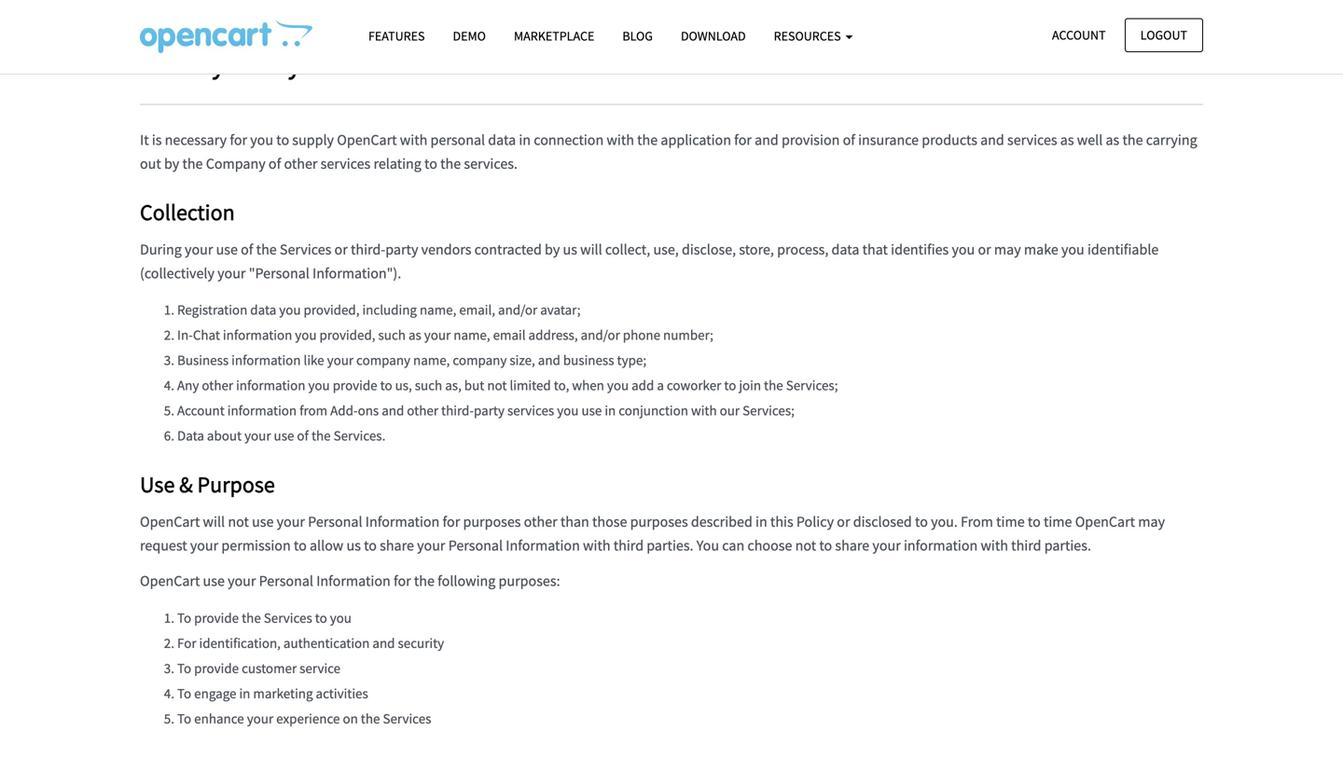 Task type: describe. For each thing, give the bounding box(es) containing it.
carrying
[[1146, 131, 1197, 149]]

avatar;
[[540, 301, 581, 319]]

well
[[1077, 131, 1103, 149]]

0 horizontal spatial policy
[[231, 46, 301, 81]]

your inside to provide the services to you for identification, authentication and security to provide customer service to engage in marketing activities to enhance your experience on the services
[[247, 710, 273, 727]]

collect,
[[605, 240, 650, 259]]

1 horizontal spatial account
[[1052, 27, 1106, 43]]

coworker
[[667, 377, 721, 394]]

chat
[[193, 326, 220, 344]]

and right the ons
[[382, 402, 404, 419]]

your up as,
[[424, 326, 451, 344]]

0 horizontal spatial or
[[334, 240, 348, 259]]

and left provision
[[755, 131, 779, 149]]

other down business
[[202, 377, 233, 394]]

2 vertical spatial services
[[383, 710, 431, 727]]

to provide the services to you for identification, authentication and security to provide customer service to engage in marketing activities to enhance your experience on the services
[[177, 609, 444, 727]]

information").
[[313, 264, 401, 283]]

data inside the registration data you provided, including name, email, and/or avatar; in-chat information you provided, such as your name, email address, and/or phone number; business information like your company name, company size, and business type; any other information you provide to us, such as, but not limited to, when you add a coworker to join the services; account information from add-ons and other third-party services you use in conjunction with our services; data about your use of the services.
[[250, 301, 276, 319]]

registration data you provided, including name, email, and/or avatar; in-chat information you provided, such as your name, email address, and/or phone number; business information like your company name, company size, and business type; any other information you provide to us, such as, but not limited to, when you add a coworker to join the services; account information from add-ons and other third-party services you use in conjunction with our services; data about your use of the services.
[[177, 301, 838, 445]]

to left us,
[[380, 377, 392, 394]]

and inside to provide the services to you for identification, authentication and security to provide customer service to engage in marketing activities to enhance your experience on the services
[[373, 634, 395, 652]]

marketplace
[[514, 28, 595, 44]]

use
[[140, 471, 175, 499]]

from
[[961, 513, 993, 531]]

0 horizontal spatial and/or
[[498, 301, 538, 319]]

opencart - privacy policy image
[[140, 20, 313, 53]]

to left 'join'
[[724, 377, 736, 394]]

1 horizontal spatial as
[[1061, 131, 1074, 149]]

the right 'join'
[[764, 377, 783, 394]]

opencart will not use your personal information for purposes other than those purposes described in this policy or disclosed to you. from time to time opencart may request your permission to allow us to share your personal information with third parties. you can choose not to share your information with third parties.
[[140, 513, 1165, 555]]

3 to from the top
[[177, 685, 191, 702]]

supply
[[292, 131, 334, 149]]

account inside the registration data you provided, including name, email, and/or avatar; in-chat information you provided, such as your name, email address, and/or phone number; business information like your company name, company size, and business type; any other information you provide to us, such as, but not limited to, when you add a coworker to join the services; account information from add-ons and other third-party services you use in conjunction with our services; data about your use of the services.
[[177, 402, 225, 419]]

2 vertical spatial provide
[[194, 659, 239, 677]]

demo
[[453, 28, 486, 44]]

logout
[[1141, 27, 1188, 43]]

for up company
[[230, 131, 247, 149]]

opencart inside it is necessary for you to supply opencart with personal data in connection with the application for and provision of insurance products and services as well as the carrying out by the company of other services relating to the services.
[[337, 131, 397, 149]]

like
[[304, 351, 324, 369]]

1 vertical spatial personal
[[448, 536, 503, 555]]

your up following
[[417, 536, 445, 555]]

2 purposes from the left
[[630, 513, 688, 531]]

on
[[343, 710, 358, 727]]

1 vertical spatial services
[[321, 154, 371, 173]]

relating
[[374, 154, 422, 173]]

you left add
[[607, 377, 629, 394]]

add
[[632, 377, 654, 394]]

third- inside during your use of the services or third-party vendors contracted by us will collect, use, disclose, store, process, data that identifies you or may make you identifiable (collectively your "personal information").
[[351, 240, 386, 259]]

demo link
[[439, 20, 500, 52]]

other inside it is necessary for you to supply opencart with personal data in connection with the application for and provision of insurance products and services as well as the carrying out by the company of other services relating to the services.
[[284, 154, 318, 173]]

with up relating
[[400, 131, 428, 149]]

type;
[[617, 351, 647, 369]]

with down "from"
[[981, 536, 1008, 555]]

you inside it is necessary for you to supply opencart with personal data in connection with the application for and provision of insurance products and services as well as the carrying out by the company of other services relating to the services.
[[250, 131, 273, 149]]

purpose
[[197, 471, 275, 499]]

1 vertical spatial and/or
[[581, 326, 620, 344]]

2 horizontal spatial as
[[1106, 131, 1120, 149]]

1 time from the left
[[996, 513, 1025, 531]]

use inside during your use of the services or third-party vendors contracted by us will collect, use, disclose, store, process, data that identifies you or may make you identifiable (collectively your "personal information").
[[216, 240, 238, 259]]

third- inside the registration data you provided, including name, email, and/or avatar; in-chat information you provided, such as your name, email address, and/or phone number; business information like your company name, company size, and business type; any other information you provide to us, such as, but not limited to, when you add a coworker to join the services; account information from add-ons and other third-party services you use in conjunction with our services; data about your use of the services.
[[441, 402, 474, 419]]

services inside during your use of the services or third-party vendors contracted by us will collect, use, disclose, store, process, data that identifies you or may make you identifiable (collectively your "personal information").
[[280, 240, 332, 259]]

from
[[300, 402, 328, 419]]

information right "chat"
[[223, 326, 292, 344]]

phone
[[623, 326, 661, 344]]

your right request
[[190, 536, 218, 555]]

0 vertical spatial information
[[365, 513, 440, 531]]

2 vertical spatial information
[[316, 572, 391, 591]]

1 third from the left
[[614, 536, 644, 555]]

and right products
[[981, 131, 1005, 149]]

experience
[[276, 710, 340, 727]]

1 parties. from the left
[[647, 536, 694, 555]]

1 purposes from the left
[[463, 513, 521, 531]]

features
[[368, 28, 425, 44]]

data
[[177, 427, 204, 445]]

you down the to, on the left of the page
[[557, 402, 579, 419]]

other down us,
[[407, 402, 439, 419]]

than
[[561, 513, 589, 531]]

opencart use your personal information for the following purposes:
[[140, 572, 560, 591]]

other inside the opencart will not use your personal information for purposes other than those purposes described in this policy or disclosed to you. from time to time opencart may request your permission to allow us to share your personal information with third parties. you can choose not to share your information with third parties.
[[524, 513, 558, 531]]

information left the like
[[232, 351, 301, 369]]

the down the "necessary"
[[182, 154, 203, 173]]

data inside during your use of the services or third-party vendors contracted by us will collect, use, disclose, store, process, data that identifies you or may make you identifiable (collectively your "personal information").
[[832, 240, 860, 259]]

policy inside the opencart will not use your personal information for purposes other than those purposes described in this policy or disclosed to you. from time to time opencart may request your permission to allow us to share your personal information with third parties. you can choose not to share your information with third parties.
[[797, 513, 834, 531]]

you right identifies
[[952, 240, 975, 259]]

resources link
[[760, 20, 867, 52]]

by inside it is necessary for you to supply opencart with personal data in connection with the application for and provision of insurance products and services as well as the carrying out by the company of other services relating to the services.
[[164, 154, 179, 173]]

may inside the opencart will not use your personal information for purposes other than those purposes described in this policy or disclosed to you. from time to time opencart may request your permission to allow us to share your personal information with third parties. you can choose not to share your information with third parties.
[[1138, 513, 1165, 531]]

0 vertical spatial services;
[[786, 377, 838, 394]]

of right company
[[269, 154, 281, 173]]

business
[[563, 351, 614, 369]]

and down address,
[[538, 351, 561, 369]]

provision
[[782, 131, 840, 149]]

1 vertical spatial services;
[[743, 402, 795, 419]]

products
[[922, 131, 978, 149]]

address,
[[529, 326, 578, 344]]

any
[[177, 377, 199, 394]]

marketing
[[253, 685, 313, 702]]

"personal
[[249, 264, 310, 283]]

party inside during your use of the services or third-party vendors contracted by us will collect, use, disclose, store, process, data that identifies you or may make you identifiable (collectively your "personal information").
[[386, 240, 418, 259]]

number;
[[663, 326, 714, 344]]

customer
[[242, 659, 297, 677]]

a
[[657, 377, 664, 394]]

of inside during your use of the services or third-party vendors contracted by us will collect, use, disclose, store, process, data that identifies you or may make you identifiable (collectively your "personal information").
[[241, 240, 253, 259]]

2 time from the left
[[1044, 513, 1072, 531]]

features link
[[354, 20, 439, 52]]

the left application
[[637, 131, 658, 149]]

company
[[206, 154, 266, 173]]

information up from
[[236, 377, 305, 394]]

you.
[[931, 513, 958, 531]]

following
[[438, 572, 496, 591]]

that
[[863, 240, 888, 259]]

0 horizontal spatial not
[[228, 513, 249, 531]]

the down personal
[[440, 154, 461, 173]]

logout link
[[1125, 18, 1203, 52]]

size,
[[510, 351, 535, 369]]

during
[[140, 240, 182, 259]]

1 to from the top
[[177, 609, 191, 627]]

business
[[177, 351, 229, 369]]

2 vertical spatial name,
[[413, 351, 450, 369]]

you inside to provide the services to you for identification, authentication and security to provide customer service to engage in marketing activities to enhance your experience on the services
[[330, 609, 352, 627]]

for left following
[[394, 572, 411, 591]]

when
[[572, 377, 604, 394]]

personal
[[431, 131, 485, 149]]

use right the about
[[274, 427, 294, 445]]

use & purpose
[[140, 471, 275, 499]]

collection
[[140, 198, 235, 226]]

out
[[140, 154, 161, 173]]

use down permission
[[203, 572, 225, 591]]

engage
[[194, 685, 236, 702]]

the left carrying
[[1123, 131, 1143, 149]]

with right connection
[[607, 131, 634, 149]]

to right "from"
[[1028, 513, 1041, 531]]

services inside the registration data you provided, including name, email, and/or avatar; in-chat information you provided, such as your name, email address, and/or phone number; business information like your company name, company size, and business type; any other information you provide to us, such as, but not limited to, when you add a coworker to join the services; account information from add-ons and other third-party services you use in conjunction with our services; data about your use of the services.
[[507, 402, 554, 419]]

your up (collectively
[[185, 240, 213, 259]]

2 share from the left
[[835, 536, 870, 555]]

in inside to provide the services to you for identification, authentication and security to provide customer service to engage in marketing activities to enhance your experience on the services
[[239, 685, 250, 702]]

conjunction
[[619, 402, 688, 419]]

party inside the registration data you provided, including name, email, and/or avatar; in-chat information you provided, such as your name, email address, and/or phone number; business information like your company name, company size, and business type; any other information you provide to us, such as, but not limited to, when you add a coworker to join the services; account information from add-ons and other third-party services you use in conjunction with our services; data about your use of the services.
[[474, 402, 505, 419]]

activities
[[316, 685, 368, 702]]

0 vertical spatial personal
[[308, 513, 362, 531]]

enhance
[[194, 710, 244, 727]]

0 vertical spatial name,
[[420, 301, 457, 319]]

data inside it is necessary for you to supply opencart with personal data in connection with the application for and provision of insurance products and services as well as the carrying out by the company of other services relating to the services.
[[488, 131, 516, 149]]

1 vertical spatial services
[[264, 609, 312, 627]]

0 vertical spatial such
[[378, 326, 406, 344]]

limited
[[510, 377, 551, 394]]

identifies
[[891, 240, 949, 259]]

to left you.
[[915, 513, 928, 531]]

0 vertical spatial provided,
[[304, 301, 360, 319]]



Task type: vqa. For each thing, say whether or not it's contained in the screenshot.
opencart - open source shopping cart solution image
no



Task type: locate. For each thing, give the bounding box(es) containing it.
for
[[177, 634, 196, 652]]

share up opencart use your personal information for the following purposes:
[[380, 536, 414, 555]]

not for permission
[[795, 536, 816, 555]]

the inside during your use of the services or third-party vendors contracted by us will collect, use, disclose, store, process, data that identifies you or may make you identifiable (collectively your "personal information").
[[256, 240, 277, 259]]

during your use of the services or third-party vendors contracted by us will collect, use, disclose, store, process, data that identifies you or may make you identifiable (collectively your "personal information").
[[140, 240, 1159, 283]]

vendors
[[421, 240, 472, 259]]

third- down as,
[[441, 402, 474, 419]]

share down disclosed
[[835, 536, 870, 555]]

2 vertical spatial data
[[250, 301, 276, 319]]

2 third from the left
[[1011, 536, 1042, 555]]

third-
[[351, 240, 386, 259], [441, 402, 474, 419]]

it
[[140, 131, 149, 149]]

to right relating
[[425, 154, 437, 173]]

third
[[614, 536, 644, 555], [1011, 536, 1042, 555]]

1 horizontal spatial not
[[487, 377, 507, 394]]

account link
[[1036, 18, 1122, 52]]

for inside the opencart will not use your personal information for purposes other than those purposes described in this policy or disclosed to you. from time to time opencart may request your permission to allow us to share your personal information with third parties. you can choose not to share your information with third parties.
[[443, 513, 460, 531]]

services down "limited"
[[507, 402, 554, 419]]

1 vertical spatial party
[[474, 402, 505, 419]]

us inside during your use of the services or third-party vendors contracted by us will collect, use, disclose, store, process, data that identifies you or may make you identifiable (collectively your "personal information").
[[563, 240, 577, 259]]

your down disclosed
[[873, 536, 901, 555]]

in left this
[[756, 513, 768, 531]]

permission
[[221, 536, 291, 555]]

1 vertical spatial by
[[545, 240, 560, 259]]

information down you.
[[904, 536, 978, 555]]

download link
[[667, 20, 760, 52]]

information
[[365, 513, 440, 531], [506, 536, 580, 555], [316, 572, 391, 591]]

can
[[722, 536, 745, 555]]

about
[[207, 427, 242, 445]]

policy right this
[[797, 513, 834, 531]]

0 horizontal spatial will
[[203, 513, 225, 531]]

other left the than at left
[[524, 513, 558, 531]]

will inside the opencart will not use your personal information for purposes other than those purposes described in this policy or disclosed to you. from time to time opencart may request your permission to allow us to share your personal information with third parties. you can choose not to share your information with third parties.
[[203, 513, 225, 531]]

0 vertical spatial not
[[487, 377, 507, 394]]

the down from
[[312, 427, 331, 445]]

or left make at the right of page
[[978, 240, 991, 259]]

or up information").
[[334, 240, 348, 259]]

1 vertical spatial data
[[832, 240, 860, 259]]

company up us,
[[356, 351, 411, 369]]

blog
[[623, 28, 653, 44]]

to
[[177, 609, 191, 627], [177, 659, 191, 677], [177, 685, 191, 702], [177, 710, 191, 727]]

contracted
[[475, 240, 542, 259]]

1 horizontal spatial may
[[1138, 513, 1165, 531]]

time
[[996, 513, 1025, 531], [1044, 513, 1072, 531]]

personal up following
[[448, 536, 503, 555]]

0 horizontal spatial us
[[347, 536, 361, 555]]

1 vertical spatial not
[[228, 513, 249, 531]]

add-
[[330, 402, 358, 419]]

of down from
[[297, 427, 309, 445]]

information inside the opencart will not use your personal information for purposes other than those purposes described in this policy or disclosed to you. from time to time opencart may request your permission to allow us to share your personal information with third parties. you can choose not to share your information with third parties.
[[904, 536, 978, 555]]

party down the but
[[474, 402, 505, 419]]

your right the like
[[327, 351, 354, 369]]

1 horizontal spatial by
[[545, 240, 560, 259]]

as left well
[[1061, 131, 1074, 149]]

described
[[691, 513, 753, 531]]

1 vertical spatial third-
[[441, 402, 474, 419]]

your down permission
[[228, 572, 256, 591]]

0 vertical spatial third-
[[351, 240, 386, 259]]

0 horizontal spatial may
[[994, 240, 1021, 259]]

2 to from the top
[[177, 659, 191, 677]]

insurance
[[858, 131, 919, 149]]

provide
[[333, 377, 377, 394], [194, 609, 239, 627], [194, 659, 239, 677]]

1 vertical spatial will
[[203, 513, 225, 531]]

connection
[[534, 131, 604, 149]]

to down for
[[177, 659, 191, 677]]

will down the use & purpose
[[203, 513, 225, 531]]

resources
[[774, 28, 844, 44]]

provided, down information").
[[304, 301, 360, 319]]

process,
[[777, 240, 829, 259]]

or
[[334, 240, 348, 259], [978, 240, 991, 259], [837, 513, 850, 531]]

authentication
[[283, 634, 370, 652]]

1 horizontal spatial time
[[1044, 513, 1072, 531]]

1 horizontal spatial data
[[488, 131, 516, 149]]

services left well
[[1008, 131, 1058, 149]]

services; down 'join'
[[743, 402, 795, 419]]

services up ""personal" at left
[[280, 240, 332, 259]]

not up permission
[[228, 513, 249, 531]]

1 company from the left
[[356, 351, 411, 369]]

purposes right those
[[630, 513, 688, 531]]

to
[[276, 131, 289, 149], [425, 154, 437, 173], [380, 377, 392, 394], [724, 377, 736, 394], [915, 513, 928, 531], [1028, 513, 1041, 531], [294, 536, 307, 555], [364, 536, 377, 555], [819, 536, 832, 555], [315, 609, 327, 627]]

join
[[739, 377, 761, 394]]

information
[[223, 326, 292, 344], [232, 351, 301, 369], [236, 377, 305, 394], [227, 402, 297, 419], [904, 536, 978, 555]]

with
[[400, 131, 428, 149], [607, 131, 634, 149], [691, 402, 717, 419], [583, 536, 611, 555], [981, 536, 1008, 555]]

1 vertical spatial provided,
[[320, 326, 375, 344]]

you
[[697, 536, 719, 555]]

by right out
[[164, 154, 179, 173]]

1 horizontal spatial policy
[[797, 513, 834, 531]]

of right provision
[[843, 131, 855, 149]]

or inside the opencart will not use your personal information for purposes other than those purposes described in this policy or disclosed to you. from time to time opencart may request your permission to allow us to share your personal information with third parties. you can choose not to share your information with third parties.
[[837, 513, 850, 531]]

0 vertical spatial provide
[[333, 377, 377, 394]]

you up the like
[[295, 326, 317, 344]]

our
[[720, 402, 740, 419]]

1 vertical spatial policy
[[797, 513, 834, 531]]

0 horizontal spatial third-
[[351, 240, 386, 259]]

in inside the opencart will not use your personal information for purposes other than those purposes described in this policy or disclosed to you. from time to time opencart may request your permission to allow us to share your personal information with third parties. you can choose not to share your information with third parties.
[[756, 513, 768, 531]]

not
[[487, 377, 507, 394], [228, 513, 249, 531], [795, 536, 816, 555]]

allow
[[310, 536, 344, 555]]

with left our
[[691, 402, 717, 419]]

data left that at the top
[[832, 240, 860, 259]]

information up the about
[[227, 402, 297, 419]]

to left engage
[[177, 685, 191, 702]]

this
[[770, 513, 794, 531]]

your
[[185, 240, 213, 259], [218, 264, 246, 283], [424, 326, 451, 344], [327, 351, 354, 369], [245, 427, 271, 445], [277, 513, 305, 531], [190, 536, 218, 555], [417, 536, 445, 555], [873, 536, 901, 555], [228, 572, 256, 591], [247, 710, 273, 727]]

1 horizontal spatial purposes
[[630, 513, 688, 531]]

not for company
[[487, 377, 507, 394]]

0 horizontal spatial data
[[250, 301, 276, 319]]

0 horizontal spatial time
[[996, 513, 1025, 531]]

provide inside the registration data you provided, including name, email, and/or avatar; in-chat information you provided, such as your name, email address, and/or phone number; business information like your company name, company size, and business type; any other information you provide to us, such as, but not limited to, when you add a coworker to join the services; account information from add-ons and other third-party services you use in conjunction with our services; data about your use of the services.
[[333, 377, 377, 394]]

0 horizontal spatial as
[[409, 326, 421, 344]]

4 to from the top
[[177, 710, 191, 727]]

by
[[164, 154, 179, 173], [545, 240, 560, 259]]

(collectively
[[140, 264, 215, 283]]

0 horizontal spatial company
[[356, 351, 411, 369]]

1 horizontal spatial parties.
[[1045, 536, 1091, 555]]

to left allow
[[294, 536, 307, 555]]

purposes:
[[499, 572, 560, 591]]

those
[[592, 513, 627, 531]]

1 share from the left
[[380, 536, 414, 555]]

in inside the registration data you provided, including name, email, and/or avatar; in-chat information you provided, such as your name, email address, and/or phone number; business information like your company name, company size, and business type; any other information you provide to us, such as, but not limited to, when you add a coworker to join the services; account information from add-ons and other third-party services you use in conjunction with our services; data about your use of the services.
[[605, 402, 616, 419]]

your up registration
[[218, 264, 246, 283]]

2 horizontal spatial data
[[832, 240, 860, 259]]

purposes up following
[[463, 513, 521, 531]]

us
[[563, 240, 577, 259], [347, 536, 361, 555]]

to up opencart use your personal information for the following purposes:
[[364, 536, 377, 555]]

with down those
[[583, 536, 611, 555]]

privacy
[[140, 46, 225, 81]]

it is necessary for you to supply opencart with personal data in connection with the application for and provision of insurance products and services as well as the carrying out by the company of other services relating to the services.
[[140, 131, 1197, 173]]

you right make at the right of page
[[1062, 240, 1085, 259]]

0 horizontal spatial party
[[386, 240, 418, 259]]

2 parties. from the left
[[1045, 536, 1091, 555]]

not right the but
[[487, 377, 507, 394]]

1 horizontal spatial or
[[837, 513, 850, 531]]

0 horizontal spatial by
[[164, 154, 179, 173]]

services
[[1008, 131, 1058, 149], [321, 154, 371, 173], [507, 402, 554, 419]]

as inside the registration data you provided, including name, email, and/or avatar; in-chat information you provided, such as your name, email address, and/or phone number; business information like your company name, company size, and business type; any other information you provide to us, such as, but not limited to, when you add a coworker to join the services; account information from add-ons and other third-party services you use in conjunction with our services; data about your use of the services.
[[409, 326, 421, 344]]

1 horizontal spatial third-
[[441, 402, 474, 419]]

company
[[356, 351, 411, 369], [453, 351, 507, 369]]

as,
[[445, 377, 462, 394]]

to left supply
[[276, 131, 289, 149]]

may inside during your use of the services or third-party vendors contracted by us will collect, use, disclose, store, process, data that identifies you or may make you identifiable (collectively your "personal information").
[[994, 240, 1021, 259]]

us inside the opencart will not use your personal information for purposes other than those purposes described in this policy or disclosed to you. from time to time opencart may request your permission to allow us to share your personal information with third parties. you can choose not to share your information with third parties.
[[347, 536, 361, 555]]

third- up information").
[[351, 240, 386, 259]]

0 horizontal spatial purposes
[[463, 513, 521, 531]]

use down when
[[582, 402, 602, 419]]

0 vertical spatial may
[[994, 240, 1021, 259]]

2 company from the left
[[453, 351, 507, 369]]

1 horizontal spatial and/or
[[581, 326, 620, 344]]

is
[[152, 131, 162, 149]]

identification,
[[199, 634, 281, 652]]

2 vertical spatial not
[[795, 536, 816, 555]]

but
[[464, 377, 484, 394]]

data up services.
[[488, 131, 516, 149]]

&
[[179, 471, 193, 499]]

or left disclosed
[[837, 513, 850, 531]]

party left vendors
[[386, 240, 418, 259]]

the up identification,
[[242, 609, 261, 627]]

as down including
[[409, 326, 421, 344]]

use inside the opencart will not use your personal information for purposes other than those purposes described in this policy or disclosed to you. from time to time opencart may request your permission to allow us to share your personal information with third parties. you can choose not to share your information with third parties.
[[252, 513, 274, 531]]

0 horizontal spatial account
[[177, 402, 225, 419]]

0 vertical spatial services
[[280, 240, 332, 259]]

account up data
[[177, 402, 225, 419]]

your down marketing
[[247, 710, 273, 727]]

0 horizontal spatial parties.
[[647, 536, 694, 555]]

in left conjunction at the bottom of the page
[[605, 402, 616, 419]]

the right on
[[361, 710, 380, 727]]

2 horizontal spatial services
[[1008, 131, 1058, 149]]

email
[[493, 326, 526, 344]]

0 horizontal spatial services
[[321, 154, 371, 173]]

to up authentication
[[315, 609, 327, 627]]

1 horizontal spatial third
[[1011, 536, 1042, 555]]

0 vertical spatial services
[[1008, 131, 1058, 149]]

you up company
[[250, 131, 273, 149]]

including
[[362, 301, 417, 319]]

name, up as,
[[413, 351, 450, 369]]

identifiable
[[1088, 240, 1159, 259]]

share
[[380, 536, 414, 555], [835, 536, 870, 555]]

store,
[[739, 240, 774, 259]]

services
[[280, 240, 332, 259], [264, 609, 312, 627], [383, 710, 431, 727]]

0 horizontal spatial such
[[378, 326, 406, 344]]

to right choose
[[819, 536, 832, 555]]

2 horizontal spatial or
[[978, 240, 991, 259]]

your right the about
[[245, 427, 271, 445]]

application
[[661, 131, 731, 149]]

2 horizontal spatial not
[[795, 536, 816, 555]]

the
[[637, 131, 658, 149], [1123, 131, 1143, 149], [182, 154, 203, 173], [440, 154, 461, 173], [256, 240, 277, 259], [764, 377, 783, 394], [312, 427, 331, 445], [414, 572, 435, 591], [242, 609, 261, 627], [361, 710, 380, 727]]

personal up allow
[[308, 513, 362, 531]]

blog link
[[609, 20, 667, 52]]

services up authentication
[[264, 609, 312, 627]]

1 horizontal spatial company
[[453, 351, 507, 369]]

provide up add-
[[333, 377, 377, 394]]

information up purposes: on the bottom left of page
[[506, 536, 580, 555]]

2 vertical spatial services
[[507, 402, 554, 419]]

us,
[[395, 377, 412, 394]]

0 vertical spatial party
[[386, 240, 418, 259]]

services;
[[786, 377, 838, 394], [743, 402, 795, 419]]

0 vertical spatial and/or
[[498, 301, 538, 319]]

to,
[[554, 377, 569, 394]]

not inside the registration data you provided, including name, email, and/or avatar; in-chat information you provided, such as your name, email address, and/or phone number; business information like your company name, company size, and business type; any other information you provide to us, such as, but not limited to, when you add a coworker to join the services; account information from add-ons and other third-party services you use in conjunction with our services; data about your use of the services.
[[487, 377, 507, 394]]

0 vertical spatial us
[[563, 240, 577, 259]]

in-
[[177, 326, 193, 344]]

policy
[[231, 46, 301, 81], [797, 513, 834, 531]]

0 horizontal spatial share
[[380, 536, 414, 555]]

1 vertical spatial name,
[[454, 326, 490, 344]]

download
[[681, 28, 746, 44]]

0 vertical spatial policy
[[231, 46, 301, 81]]

1 vertical spatial such
[[415, 377, 442, 394]]

you down ""personal" at left
[[279, 301, 301, 319]]

1 horizontal spatial such
[[415, 377, 442, 394]]

company up the but
[[453, 351, 507, 369]]

1 horizontal spatial share
[[835, 536, 870, 555]]

0 horizontal spatial third
[[614, 536, 644, 555]]

your up permission
[[277, 513, 305, 531]]

registration
[[177, 301, 247, 319]]

with inside the registration data you provided, including name, email, and/or avatar; in-chat information you provided, such as your name, email address, and/or phone number; business information like your company name, company size, and business type; any other information you provide to us, such as, but not limited to, when you add a coworker to join the services; account information from add-ons and other third-party services you use in conjunction with our services; data about your use of the services.
[[691, 402, 717, 419]]

1 vertical spatial information
[[506, 536, 580, 555]]

to inside to provide the services to you for identification, authentication and security to provide customer service to engage in marketing activities to enhance your experience on the services
[[315, 609, 327, 627]]

will inside during your use of the services or third-party vendors contracted by us will collect, use, disclose, store, process, data that identifies you or may make you identifiable (collectively your "personal information").
[[580, 240, 602, 259]]

and
[[755, 131, 779, 149], [981, 131, 1005, 149], [538, 351, 561, 369], [382, 402, 404, 419], [373, 634, 395, 652]]

name, left email,
[[420, 301, 457, 319]]

provide up engage
[[194, 659, 239, 677]]

service
[[300, 659, 341, 677]]

disclose,
[[682, 240, 736, 259]]

use down collection
[[216, 240, 238, 259]]

1 vertical spatial provide
[[194, 609, 239, 627]]

0 vertical spatial account
[[1052, 27, 1106, 43]]

1 vertical spatial account
[[177, 402, 225, 419]]

1 horizontal spatial us
[[563, 240, 577, 259]]

in left connection
[[519, 131, 531, 149]]

information up opencart use your personal information for the following purposes:
[[365, 513, 440, 531]]

1 vertical spatial us
[[347, 536, 361, 555]]

1 horizontal spatial will
[[580, 240, 602, 259]]

0 vertical spatial by
[[164, 154, 179, 173]]

services; right 'join'
[[786, 377, 838, 394]]

provided, up the like
[[320, 326, 375, 344]]

choose
[[748, 536, 792, 555]]

of inside the registration data you provided, including name, email, and/or avatar; in-chat information you provided, such as your name, email address, and/or phone number; business information like your company name, company size, and business type; any other information you provide to us, such as, but not limited to, when you add a coworker to join the services; account information from add-ons and other third-party services you use in conjunction with our services; data about your use of the services.
[[297, 427, 309, 445]]

privacy policy
[[140, 46, 301, 81]]

by right contracted
[[545, 240, 560, 259]]

services.
[[464, 154, 518, 173]]

in inside it is necessary for you to supply opencart with personal data in connection with the application for and provision of insurance products and services as well as the carrying out by the company of other services relating to the services.
[[519, 131, 531, 149]]

the left following
[[414, 572, 435, 591]]

1 horizontal spatial services
[[507, 402, 554, 419]]

for
[[230, 131, 247, 149], [734, 131, 752, 149], [443, 513, 460, 531], [394, 572, 411, 591]]

personal
[[308, 513, 362, 531], [448, 536, 503, 555], [259, 572, 313, 591]]

2 vertical spatial personal
[[259, 572, 313, 591]]

us right allow
[[347, 536, 361, 555]]

for right application
[[734, 131, 752, 149]]

and/or up email
[[498, 301, 538, 319]]

you down the like
[[308, 377, 330, 394]]

0 vertical spatial data
[[488, 131, 516, 149]]

services.
[[334, 427, 386, 445]]

0 vertical spatial will
[[580, 240, 602, 259]]

by inside during your use of the services or third-party vendors contracted by us will collect, use, disclose, store, process, data that identifies you or may make you identifiable (collectively your "personal information").
[[545, 240, 560, 259]]

the up ""personal" at left
[[256, 240, 277, 259]]

1 vertical spatial may
[[1138, 513, 1165, 531]]

use
[[216, 240, 238, 259], [582, 402, 602, 419], [274, 427, 294, 445], [252, 513, 274, 531], [203, 572, 225, 591]]

1 horizontal spatial party
[[474, 402, 505, 419]]

make
[[1024, 240, 1059, 259]]

ons
[[358, 402, 379, 419]]

services down supply
[[321, 154, 371, 173]]

such down including
[[378, 326, 406, 344]]

party
[[386, 240, 418, 259], [474, 402, 505, 419]]

such left as,
[[415, 377, 442, 394]]



